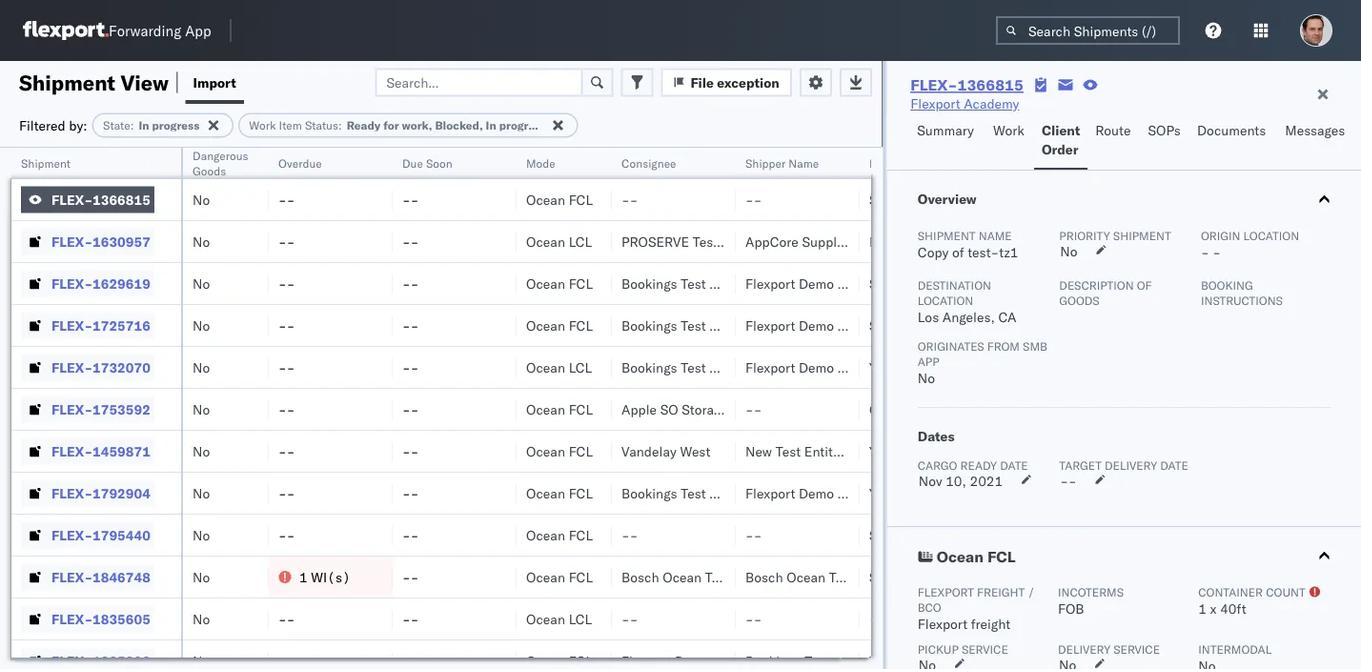 Task type: describe. For each thing, give the bounding box(es) containing it.
flex- up 'flexport academy'
[[911, 75, 958, 94]]

dangerous goods
[[193, 148, 248, 178]]

flex-1366815 link
[[911, 75, 1024, 94]]

ocean for 1630957
[[526, 233, 565, 250]]

resize handle column header for consignee
[[713, 148, 736, 669]]

messages button
[[1278, 113, 1356, 170]]

1846748
[[93, 569, 150, 585]]

flexport demo shipper co. for 1792904
[[745, 485, 907, 501]]

cargo
[[917, 458, 957, 472]]

Search Shipments (/) text field
[[996, 16, 1180, 45]]

no for flex-1629619
[[193, 275, 210, 292]]

ocean for 1725716
[[526, 317, 565, 334]]

flex- for flex-1795440 button
[[51, 527, 93, 543]]

exception
[[717, 74, 780, 91]]

lcl for -
[[569, 611, 592, 627]]

1 progress from the left
[[152, 118, 200, 133]]

china for flex-1725716
[[934, 317, 969, 334]]

count
[[1266, 585, 1305, 599]]

1 : from the left
[[130, 118, 134, 133]]

flex-1753592
[[51, 401, 150, 418]]

ocean fcl for flex-1459871
[[526, 443, 593, 459]]

dates
[[917, 428, 954, 445]]

originates
[[917, 339, 984, 353]]

shipment name copy of test-tz1
[[917, 228, 1018, 261]]

flexport demo shipper co. for 1732070
[[745, 359, 907, 376]]

lcl for bookings
[[569, 359, 592, 376]]

fcl for flex-1753592
[[569, 401, 593, 418]]

shipper for flex-1725716
[[838, 317, 885, 334]]

date for nov 10, 2021
[[1000, 458, 1028, 472]]

no for flex-1459871
[[193, 443, 210, 459]]

file
[[691, 74, 714, 91]]

shipper for flex-1732070
[[838, 359, 885, 376]]

intermodal
[[1198, 642, 1271, 656]]

resize handle column header for mode
[[589, 148, 612, 669]]

due
[[402, 156, 423, 170]]

location for -
[[1243, 228, 1299, 243]]

2 bosch from the left
[[745, 569, 783, 585]]

1732070
[[93, 359, 150, 376]]

1459871
[[93, 443, 150, 459]]

ocean for 1792904
[[526, 485, 565, 501]]

shipment for shipment name copy of test-tz1
[[917, 228, 975, 243]]

target delivery date
[[1059, 458, 1188, 472]]

delivery
[[1104, 458, 1157, 472]]

departure
[[869, 156, 922, 170]]

overview button
[[887, 171, 1361, 228]]

route
[[1096, 122, 1131, 139]]

pickup
[[917, 642, 958, 656]]

flex-1792904
[[51, 485, 150, 501]]

shipment for shipment
[[21, 156, 71, 170]]

shipment for shipment view
[[19, 69, 115, 95]]

ocean fcl inside ocean fcl "button"
[[936, 547, 1015, 566]]

summary
[[917, 122, 974, 139]]

departure port button
[[860, 152, 965, 171]]

co. for 1629619
[[888, 275, 907, 292]]

flex-1629619
[[51, 275, 150, 292]]

ocean fcl button
[[887, 527, 1361, 584]]

1835605
[[93, 611, 150, 627]]

appcore
[[745, 233, 799, 250]]

supply
[[802, 233, 844, 250]]

ocean fcl for flex-1846748
[[526, 569, 593, 585]]

demo for 1629619
[[799, 275, 834, 292]]

ocean fcl for flex-1795440
[[526, 527, 593, 543]]

ready
[[347, 118, 381, 133]]

shipper inside button
[[745, 156, 786, 170]]

flexport demo shipper co. for 1725716
[[745, 317, 907, 334]]

shipper for flex-1792904
[[838, 485, 885, 501]]

target
[[1059, 458, 1101, 472]]

ca
[[998, 309, 1016, 326]]

documents
[[1197, 122, 1266, 139]]

no inside originates from smb app no
[[917, 370, 935, 387]]

instructions
[[1201, 293, 1283, 307]]

1 x 40ft
[[1198, 601, 1246, 617]]

wi(s)
[[311, 569, 350, 585]]

goods
[[1059, 293, 1099, 307]]

academy
[[964, 95, 1020, 112]]

flex-1366815 button
[[21, 186, 154, 213]]

2 in from the left
[[486, 118, 496, 133]]

3 resize handle column header from the left
[[370, 148, 393, 669]]

proserve test account
[[622, 233, 772, 250]]

bookings test consignee for flex-1732070
[[622, 359, 774, 376]]

flex- for flex-1732070 button
[[51, 359, 93, 376]]

vandelay west
[[622, 443, 711, 459]]

ocean lcl for --
[[526, 611, 592, 627]]

/
[[1028, 585, 1035, 599]]

resize handle column header for dangerous goods
[[246, 148, 269, 669]]

of inside the description of goods
[[1137, 278, 1152, 292]]

mode
[[526, 156, 556, 170]]

pickup service
[[917, 642, 1008, 656]]

2 bosch ocean test from the left
[[745, 569, 854, 585]]

2
[[843, 443, 852, 459]]

documents button
[[1190, 113, 1278, 170]]

lcl for proserve
[[569, 233, 592, 250]]

1725716
[[93, 317, 150, 334]]

flex- for flex-1459871 button at the left bottom
[[51, 443, 93, 459]]

account
[[721, 233, 772, 250]]

nhava
[[869, 233, 908, 250]]

file exception
[[691, 74, 780, 91]]

consignee for flex-1629619
[[710, 275, 774, 292]]

resize handle column header for shipment
[[158, 148, 181, 669]]

bookings for flex-1732070
[[622, 359, 677, 376]]

1 in from the left
[[139, 118, 149, 133]]

flex-1629619 button
[[21, 270, 154, 297]]

flex-1753592 button
[[21, 396, 154, 423]]

new test entity 2
[[745, 443, 852, 459]]

flexport. image
[[23, 21, 109, 40]]

no for flex-1846748
[[193, 569, 210, 585]]

ocean for 1629619
[[526, 275, 565, 292]]

consignee button
[[612, 152, 717, 171]]

shanghai, for flex-1795440
[[869, 527, 930, 543]]

ocean fcl for flex-1792904
[[526, 485, 593, 501]]

name for shipment name copy of test-tz1
[[978, 228, 1012, 243]]

ocean for 1459871
[[526, 443, 565, 459]]

no for flex-1732070
[[193, 359, 210, 376]]

ocean fcl for flex-1366815
[[526, 191, 593, 208]]

x
[[1210, 601, 1216, 617]]

no for flex-1725716
[[193, 317, 210, 334]]

work for work
[[993, 122, 1025, 139]]

ocean fcl for flex-1725716
[[526, 317, 593, 334]]

work for work item status : ready for work, blocked, in progress
[[249, 118, 276, 133]]

flex-1459871
[[51, 443, 150, 459]]

flex-1792904 button
[[21, 480, 154, 507]]

Search... text field
[[375, 68, 583, 97]]

no for flex-1835605
[[193, 611, 210, 627]]

origin
[[1201, 228, 1240, 243]]

fcl for flex-1459871
[[569, 443, 593, 459]]

shipper name button
[[736, 152, 841, 171]]

flex- for flex-1835605 button
[[51, 611, 93, 627]]

state
[[103, 118, 130, 133]]

destination
[[917, 278, 991, 292]]

flex- for flex-1725716 button
[[51, 317, 93, 334]]

2 progress from the left
[[499, 118, 547, 133]]

0 vertical spatial flex-1366815
[[911, 75, 1024, 94]]

flex-1725716
[[51, 317, 150, 334]]

flex- for flex-1630957 button
[[51, 233, 93, 250]]

shanghai, for flex-1725716
[[869, 317, 930, 334]]

app inside originates from smb app no
[[917, 354, 939, 368]]

fob
[[1058, 601, 1084, 617]]

consignee for flex-1725716
[[710, 317, 774, 334]]

bookings for flex-1725716
[[622, 317, 677, 334]]

1753592
[[93, 401, 150, 418]]

1629619
[[93, 275, 150, 292]]

filtered by:
[[19, 117, 87, 133]]

10,
[[945, 473, 966, 490]]

flexport academy link
[[911, 94, 1020, 113]]

1 for 1 x 40ft
[[1198, 601, 1206, 617]]

consignee for flex-1732070
[[710, 359, 774, 376]]

forwarding app link
[[23, 21, 211, 40]]

name for shipper name
[[789, 156, 819, 170]]

1792904
[[93, 485, 150, 501]]

sops button
[[1141, 113, 1190, 170]]

angeles,
[[942, 309, 995, 326]]

by:
[[69, 117, 87, 133]]

ocean for 1366815
[[526, 191, 565, 208]]

bookings test consignee for flex-1629619
[[622, 275, 774, 292]]

departure port
[[869, 156, 946, 170]]

delivery
[[1058, 642, 1110, 656]]

consignee for flex-1792904
[[710, 485, 774, 501]]

forwarding
[[109, 21, 181, 40]]

flex- for flex-1629619 button
[[51, 275, 93, 292]]



Task type: vqa. For each thing, say whether or not it's contained in the screenshot.
the left 1
yes



Task type: locate. For each thing, give the bounding box(es) containing it.
flex-1795440
[[51, 527, 150, 543]]

bookings for flex-1629619
[[622, 275, 677, 292]]

test
[[693, 233, 718, 250], [681, 275, 706, 292], [681, 317, 706, 334], [681, 359, 706, 376], [776, 443, 801, 459], [681, 485, 706, 501], [705, 569, 731, 585], [829, 569, 854, 585]]

flex- down flex-1629619 button
[[51, 317, 93, 334]]

1 horizontal spatial in
[[486, 118, 496, 133]]

2 yantian from the top
[[869, 443, 915, 459]]

1 horizontal spatial 1366815
[[958, 75, 1024, 94]]

2 lcl from the top
[[569, 359, 592, 376]]

from
[[987, 339, 1020, 353]]

3 ocean lcl from the top
[[526, 611, 592, 627]]

shanghai, down nhava
[[869, 275, 930, 292]]

yantian down chennai
[[869, 443, 915, 459]]

1 flexport demo shipper co. from the top
[[745, 275, 907, 292]]

date up "2021" on the bottom right of page
[[1000, 458, 1028, 472]]

4 demo from the top
[[799, 485, 834, 501]]

yantian
[[869, 359, 915, 376], [869, 443, 915, 459], [869, 485, 915, 501]]

3 bookings test consignee from the top
[[622, 359, 774, 376]]

1 horizontal spatial location
[[1243, 228, 1299, 243]]

flex- down flex-1846748 button
[[51, 611, 93, 627]]

shipment
[[1113, 228, 1171, 243]]

1 wi(s)
[[299, 569, 350, 585]]

china
[[934, 191, 969, 208], [934, 275, 969, 292], [934, 317, 969, 334], [934, 527, 969, 543], [937, 569, 972, 585]]

freight left /
[[977, 585, 1025, 599]]

client order
[[1042, 122, 1080, 158]]

of right copy
[[952, 244, 964, 261]]

flex- down flex-1792904 button
[[51, 527, 93, 543]]

name inside button
[[789, 156, 819, 170]]

service for delivery service
[[1113, 642, 1160, 656]]

due soon
[[402, 156, 452, 170]]

1 horizontal spatial bosch
[[745, 569, 783, 585]]

state : in progress
[[103, 118, 200, 133]]

1366815 up academy
[[958, 75, 1024, 94]]

location right the 'origin'
[[1243, 228, 1299, 243]]

1 ocean lcl from the top
[[526, 233, 592, 250]]

progress
[[152, 118, 200, 133], [499, 118, 547, 133]]

1 horizontal spatial 1
[[1198, 601, 1206, 617]]

freight up pickup service
[[971, 616, 1010, 633]]

6 resize handle column header from the left
[[713, 148, 736, 669]]

work inside button
[[993, 122, 1025, 139]]

fcl for flex-1725716
[[569, 317, 593, 334]]

1795440
[[93, 527, 150, 543]]

0 vertical spatial location
[[1243, 228, 1299, 243]]

sops
[[1148, 122, 1181, 139]]

7 resize handle column header from the left
[[837, 148, 860, 669]]

blocked,
[[435, 118, 483, 133]]

flex-1795440 button
[[21, 522, 154, 549]]

container count
[[1198, 585, 1305, 599]]

4 bookings test consignee from the top
[[622, 485, 774, 501]]

demo for 1725716
[[799, 317, 834, 334]]

1 shanghai, china from the top
[[869, 191, 969, 208]]

0 horizontal spatial flex-1366815
[[51, 191, 150, 208]]

1 left x
[[1198, 601, 1206, 617]]

1 date from the left
[[1000, 458, 1028, 472]]

flex- for flex-1753592 button
[[51, 401, 93, 418]]

ocean lcl for bookings test consignee
[[526, 359, 592, 376]]

--
[[278, 191, 295, 208], [402, 191, 419, 208], [622, 191, 638, 208], [745, 191, 762, 208], [278, 233, 295, 250], [402, 233, 419, 250], [278, 275, 295, 292], [402, 275, 419, 292], [278, 317, 295, 334], [402, 317, 419, 334], [278, 359, 295, 376], [402, 359, 419, 376], [278, 401, 295, 418], [402, 401, 419, 418], [745, 401, 762, 418], [278, 443, 295, 459], [402, 443, 419, 459], [1060, 473, 1076, 490], [278, 485, 295, 501], [402, 485, 419, 501], [278, 527, 295, 543], [402, 527, 419, 543], [622, 527, 638, 543], [745, 527, 762, 543], [402, 569, 419, 585], [278, 611, 295, 627], [402, 611, 419, 627], [622, 611, 638, 627], [745, 611, 762, 627], [869, 611, 886, 627]]

order
[[1042, 141, 1079, 158]]

0 horizontal spatial 1
[[299, 569, 308, 585]]

0 horizontal spatial date
[[1000, 458, 1028, 472]]

date
[[1000, 458, 1028, 472], [1160, 458, 1188, 472]]

co.
[[888, 275, 907, 292], [888, 317, 907, 334], [888, 359, 907, 376], [888, 485, 907, 501]]

0 horizontal spatial :
[[130, 118, 134, 133]]

flex- for flex-1846748 button
[[51, 569, 93, 585]]

app right forwarding
[[185, 21, 211, 40]]

flex-1366815 down shipment button
[[51, 191, 150, 208]]

4 co. from the top
[[888, 485, 907, 501]]

nov 10, 2021
[[918, 473, 1003, 490]]

2 ocean lcl from the top
[[526, 359, 592, 376]]

location down destination
[[917, 293, 973, 307]]

0 horizontal spatial 1366815
[[93, 191, 150, 208]]

0 vertical spatial freight
[[977, 585, 1025, 599]]

0 vertical spatial ocean lcl
[[526, 233, 592, 250]]

date right delivery
[[1160, 458, 1188, 472]]

in right state
[[139, 118, 149, 133]]

flex- down flex-1753592 button
[[51, 443, 93, 459]]

yantian up chennai
[[869, 359, 915, 376]]

soon
[[426, 156, 452, 170]]

mode button
[[517, 152, 593, 171]]

flex- down flex-1732070 button
[[51, 401, 93, 418]]

ocean for 1753592
[[526, 401, 565, 418]]

ocean for 1835605
[[526, 611, 565, 627]]

work left item at the left top of the page
[[249, 118, 276, 133]]

shanghai, up originates
[[869, 317, 930, 334]]

priority shipment
[[1059, 228, 1171, 243]]

chennai
[[869, 401, 920, 418]]

co. left los
[[888, 317, 907, 334]]

1 left wi(s)
[[299, 569, 308, 585]]

4 bookings from the top
[[622, 485, 677, 501]]

flex-1366815 up 'flexport academy'
[[911, 75, 1024, 94]]

flex- down flex-1630957 button
[[51, 275, 93, 292]]

no for flex-1795440
[[193, 527, 210, 543]]

yantian for flex-1732070
[[869, 359, 915, 376]]

no for flex-1630957
[[193, 233, 210, 250]]

china for flex-1846748
[[937, 569, 972, 585]]

1 vertical spatial location
[[917, 293, 973, 307]]

so
[[660, 401, 678, 418]]

resize handle column header
[[158, 148, 181, 669], [246, 148, 269, 669], [370, 148, 393, 669], [494, 148, 517, 669], [589, 148, 612, 669], [713, 148, 736, 669], [837, 148, 860, 669]]

flex-1732070 button
[[21, 354, 154, 381]]

shanghai, china down copy
[[869, 275, 969, 292]]

freight
[[977, 585, 1025, 599], [971, 616, 1010, 633]]

name up test-
[[978, 228, 1012, 243]]

bookings for flex-1792904
[[622, 485, 677, 501]]

no for flex-1792904
[[193, 485, 210, 501]]

china up originates
[[934, 317, 969, 334]]

flexport demo shipper co. for 1629619
[[745, 275, 907, 292]]

ocean for 1846748
[[526, 569, 565, 585]]

co. left nov
[[888, 485, 907, 501]]

import
[[193, 74, 236, 91]]

container
[[1198, 585, 1263, 599]]

1 co. from the top
[[888, 275, 907, 292]]

flexport academy
[[911, 95, 1020, 112]]

shipper down ltd
[[838, 275, 885, 292]]

co. for 1725716
[[888, 317, 907, 334]]

name inside shipment name copy of test-tz1
[[978, 228, 1012, 243]]

2 bookings test consignee from the top
[[622, 317, 774, 334]]

0 horizontal spatial bosch ocean test
[[622, 569, 731, 585]]

china down copy
[[934, 275, 969, 292]]

3 shanghai, china from the top
[[869, 317, 969, 334]]

1366815 inside button
[[93, 191, 150, 208]]

shanghai, china for flex-1629619
[[869, 275, 969, 292]]

1 service from the left
[[961, 642, 1008, 656]]

1 horizontal spatial app
[[917, 354, 939, 368]]

shanghai, china for flex-1366815
[[869, 191, 969, 208]]

2 resize handle column header from the left
[[246, 148, 269, 669]]

1 horizontal spatial name
[[978, 228, 1012, 243]]

0 horizontal spatial of
[[952, 244, 964, 261]]

2 flexport demo shipper co. from the top
[[745, 317, 907, 334]]

0 horizontal spatial work
[[249, 118, 276, 133]]

1 vertical spatial 1366815
[[93, 191, 150, 208]]

2 shanghai, china from the top
[[869, 275, 969, 292]]

1 lcl from the top
[[569, 233, 592, 250]]

fcl for flex-1629619
[[569, 275, 593, 292]]

fcl for flex-1795440
[[569, 527, 593, 543]]

china for flex-1795440
[[934, 527, 969, 543]]

1630957
[[93, 233, 150, 250]]

0 vertical spatial name
[[789, 156, 819, 170]]

demo for 1792904
[[799, 485, 834, 501]]

flex- down flex-1366815 button
[[51, 233, 93, 250]]

1
[[299, 569, 308, 585], [1198, 601, 1206, 617]]

shipment down the filtered
[[21, 156, 71, 170]]

bookings test consignee for flex-1792904
[[622, 485, 774, 501]]

0 vertical spatial 1366815
[[958, 75, 1024, 94]]

1 horizontal spatial flex-1366815
[[911, 75, 1024, 94]]

appcore supply ltd
[[745, 233, 867, 250]]

co. for 1732070
[[888, 359, 907, 376]]

for
[[383, 118, 399, 133]]

progress up mode
[[499, 118, 547, 133]]

2 vertical spatial shipment
[[917, 228, 975, 243]]

shipper up appcore
[[745, 156, 786, 170]]

overview
[[917, 191, 976, 207]]

3 flexport demo shipper co. from the top
[[745, 359, 907, 376]]

shanghai, china for flex-1795440
[[869, 527, 969, 543]]

ocean inside "button"
[[936, 547, 983, 566]]

: left ready
[[338, 118, 342, 133]]

ocean for 1732070
[[526, 359, 565, 376]]

shanghai, china up originates
[[869, 317, 969, 334]]

ocean fcl for flex-1753592
[[526, 401, 593, 418]]

name up appcore supply ltd
[[789, 156, 819, 170]]

forwarding app
[[109, 21, 211, 40]]

consignee inside the "consignee" button
[[622, 156, 676, 170]]

4 resize handle column header from the left
[[494, 148, 517, 669]]

2021
[[970, 473, 1003, 490]]

of right description
[[1137, 278, 1152, 292]]

1 vertical spatial flex-1366815
[[51, 191, 150, 208]]

1 vertical spatial of
[[1137, 278, 1152, 292]]

1 bosch ocean test from the left
[[622, 569, 731, 585]]

china for flex-1366815
[[934, 191, 969, 208]]

ready
[[960, 458, 997, 472]]

shanghai, down departure
[[869, 191, 930, 208]]

no for flex-1366815
[[193, 191, 210, 208]]

china for flex-1629619
[[934, 275, 969, 292]]

demo for 1732070
[[799, 359, 834, 376]]

client order button
[[1034, 113, 1088, 170]]

2 vertical spatial lcl
[[569, 611, 592, 627]]

work item status : ready for work, blocked, in progress
[[249, 118, 547, 133]]

port
[[925, 156, 946, 170]]

fcl for flex-1792904
[[569, 485, 593, 501]]

date for --
[[1160, 458, 1188, 472]]

0 horizontal spatial progress
[[152, 118, 200, 133]]

0 horizontal spatial in
[[139, 118, 149, 133]]

3 lcl from the top
[[569, 611, 592, 627]]

bookings test consignee for flex-1725716
[[622, 317, 774, 334]]

5 resize handle column header from the left
[[589, 148, 612, 669]]

fcl for flex-1846748
[[569, 569, 593, 585]]

smb
[[1023, 339, 1047, 353]]

1 vertical spatial 1
[[1198, 601, 1206, 617]]

2 bookings from the top
[[622, 317, 677, 334]]

0 vertical spatial app
[[185, 21, 211, 40]]

flex-1630957 button
[[21, 228, 154, 255]]

1 horizontal spatial :
[[338, 118, 342, 133]]

1 vertical spatial ocean lcl
[[526, 359, 592, 376]]

description of goods
[[1059, 278, 1152, 307]]

shipper left los
[[838, 317, 885, 334]]

flex- down shipment button
[[51, 191, 93, 208]]

1 vertical spatial freight
[[971, 616, 1010, 633]]

2 co. from the top
[[888, 317, 907, 334]]

1 horizontal spatial service
[[1113, 642, 1160, 656]]

app down originates
[[917, 354, 939, 368]]

0 horizontal spatial app
[[185, 21, 211, 40]]

of
[[952, 244, 964, 261], [1137, 278, 1152, 292]]

bookings
[[622, 275, 677, 292], [622, 317, 677, 334], [622, 359, 677, 376], [622, 485, 677, 501]]

1 for 1 wi(s)
[[299, 569, 308, 585]]

status
[[305, 118, 338, 133]]

resize handle column header for shipper name
[[837, 148, 860, 669]]

flex- down flex-1795440 button
[[51, 569, 93, 585]]

apple
[[622, 401, 657, 418]]

1 horizontal spatial progress
[[499, 118, 547, 133]]

flex- down flex-1459871 button at the left bottom
[[51, 485, 93, 501]]

client
[[1042, 122, 1080, 139]]

fcl inside "button"
[[987, 547, 1015, 566]]

ltd
[[847, 233, 867, 250]]

1 resize handle column header from the left
[[158, 148, 181, 669]]

description
[[1059, 278, 1134, 292]]

3 demo from the top
[[799, 359, 834, 376]]

1366815 up the 1630957
[[93, 191, 150, 208]]

0 horizontal spatial location
[[917, 293, 973, 307]]

shanghai,
[[869, 191, 930, 208], [869, 275, 930, 292], [869, 317, 930, 334], [869, 527, 930, 543]]

file exception button
[[661, 68, 792, 97], [661, 68, 792, 97]]

2 vertical spatial yantian
[[869, 485, 915, 501]]

no for flex-1753592
[[193, 401, 210, 418]]

1 horizontal spatial date
[[1160, 458, 1188, 472]]

1 bookings test consignee from the top
[[622, 275, 774, 292]]

view
[[121, 69, 169, 95]]

shanghai, china up shenzhen, china
[[869, 527, 969, 543]]

0 vertical spatial shipment
[[19, 69, 115, 95]]

service right delivery
[[1113, 642, 1160, 656]]

china up shenzhen, china
[[934, 527, 969, 543]]

0 horizontal spatial service
[[961, 642, 1008, 656]]

shipper up chennai
[[838, 359, 885, 376]]

location inside origin location - -
[[1243, 228, 1299, 243]]

shanghai, china for flex-1725716
[[869, 317, 969, 334]]

4 shanghai, china from the top
[[869, 527, 969, 543]]

1 bosch from the left
[[622, 569, 659, 585]]

1366815
[[958, 75, 1024, 94], [93, 191, 150, 208]]

flex- down flex-1725716 button
[[51, 359, 93, 376]]

3 co. from the top
[[888, 359, 907, 376]]

shipment inside button
[[21, 156, 71, 170]]

yantian left nov
[[869, 485, 915, 501]]

3 bookings from the top
[[622, 359, 677, 376]]

2 vertical spatial ocean lcl
[[526, 611, 592, 627]]

lcl
[[569, 233, 592, 250], [569, 359, 592, 376], [569, 611, 592, 627]]

4 flexport demo shipper co. from the top
[[745, 485, 907, 501]]

0 vertical spatial yantian
[[869, 359, 915, 376]]

service for pickup service
[[961, 642, 1008, 656]]

1 vertical spatial lcl
[[569, 359, 592, 376]]

import button
[[185, 61, 244, 104]]

shanghai, for flex-1366815
[[869, 191, 930, 208]]

0 vertical spatial of
[[952, 244, 964, 261]]

india
[[955, 233, 986, 250]]

nov
[[918, 473, 942, 490]]

1 vertical spatial yantian
[[869, 443, 915, 459]]

1 yantian from the top
[[869, 359, 915, 376]]

service down the flexport freight / bco flexport freight
[[961, 642, 1008, 656]]

4 shanghai, from the top
[[869, 527, 930, 543]]

ocean fcl for flex-1629619
[[526, 275, 593, 292]]

0 horizontal spatial name
[[789, 156, 819, 170]]

origin location - -
[[1201, 228, 1299, 261]]

0 vertical spatial 1
[[299, 569, 308, 585]]

progress down view
[[152, 118, 200, 133]]

co. for 1792904
[[888, 485, 907, 501]]

flexport freight / bco flexport freight
[[917, 585, 1035, 633]]

flex-1835605
[[51, 611, 150, 627]]

flexport inside 'link'
[[911, 95, 961, 112]]

shipper for flex-1629619
[[838, 275, 885, 292]]

flex-1366815 inside button
[[51, 191, 150, 208]]

co. down nhava
[[888, 275, 907, 292]]

1 vertical spatial app
[[917, 354, 939, 368]]

1 horizontal spatial of
[[1137, 278, 1152, 292]]

0 vertical spatial lcl
[[569, 233, 592, 250]]

2 service from the left
[[1113, 642, 1160, 656]]

-
[[278, 191, 287, 208], [287, 191, 295, 208], [402, 191, 411, 208], [411, 191, 419, 208], [622, 191, 630, 208], [630, 191, 638, 208], [745, 191, 754, 208], [754, 191, 762, 208], [278, 233, 287, 250], [287, 233, 295, 250], [402, 233, 411, 250], [411, 233, 419, 250], [1201, 244, 1209, 261], [1212, 244, 1221, 261], [278, 275, 287, 292], [287, 275, 295, 292], [402, 275, 411, 292], [411, 275, 419, 292], [278, 317, 287, 334], [287, 317, 295, 334], [402, 317, 411, 334], [411, 317, 419, 334], [278, 359, 287, 376], [287, 359, 295, 376], [402, 359, 411, 376], [411, 359, 419, 376], [278, 401, 287, 418], [287, 401, 295, 418], [402, 401, 411, 418], [411, 401, 419, 418], [745, 401, 754, 418], [754, 401, 762, 418], [278, 443, 287, 459], [287, 443, 295, 459], [402, 443, 411, 459], [411, 443, 419, 459], [1060, 473, 1068, 490], [1068, 473, 1076, 490], [278, 485, 287, 501], [287, 485, 295, 501], [402, 485, 411, 501], [411, 485, 419, 501], [278, 527, 287, 543], [287, 527, 295, 543], [402, 527, 411, 543], [411, 527, 419, 543], [622, 527, 630, 543], [630, 527, 638, 543], [745, 527, 754, 543], [754, 527, 762, 543], [402, 569, 411, 585], [411, 569, 419, 585], [278, 611, 287, 627], [287, 611, 295, 627], [402, 611, 411, 627], [411, 611, 419, 627], [622, 611, 630, 627], [630, 611, 638, 627], [745, 611, 754, 627], [754, 611, 762, 627], [869, 611, 878, 627], [878, 611, 886, 627]]

fcl for flex-1366815
[[569, 191, 593, 208]]

goods
[[193, 163, 226, 178]]

ocean for 1795440
[[526, 527, 565, 543]]

2 : from the left
[[338, 118, 342, 133]]

: down view
[[130, 118, 134, 133]]

shipment up by:
[[19, 69, 115, 95]]

flex-1725716 button
[[21, 312, 154, 339]]

of inside shipment name copy of test-tz1
[[952, 244, 964, 261]]

china down port
[[934, 191, 969, 208]]

shipper down 2
[[838, 485, 885, 501]]

1 bookings from the top
[[622, 275, 677, 292]]

flex-1732070
[[51, 359, 150, 376]]

proserve
[[622, 233, 689, 250]]

co. up chennai
[[888, 359, 907, 376]]

shipment inside shipment name copy of test-tz1
[[917, 228, 975, 243]]

west
[[680, 443, 711, 459]]

shanghai, up the 'shenzhen,'
[[869, 527, 930, 543]]

yantian for flex-1459871
[[869, 443, 915, 459]]

2 demo from the top
[[799, 317, 834, 334]]

1 vertical spatial shipment
[[21, 156, 71, 170]]

1 demo from the top
[[799, 275, 834, 292]]

3 yantian from the top
[[869, 485, 915, 501]]

in right blocked,
[[486, 118, 496, 133]]

1 horizontal spatial work
[[993, 122, 1025, 139]]

storage
[[682, 401, 728, 418]]

bosch
[[622, 569, 659, 585], [745, 569, 783, 585]]

entity
[[804, 443, 840, 459]]

1 shanghai, from the top
[[869, 191, 930, 208]]

1 vertical spatial name
[[978, 228, 1012, 243]]

ocean lcl for proserve test account
[[526, 233, 592, 250]]

flex- for flex-1366815 button
[[51, 191, 93, 208]]

work down academy
[[993, 122, 1025, 139]]

flex- for flex-1792904 button
[[51, 485, 93, 501]]

location inside "destination location los angeles, ca"
[[917, 293, 973, 307]]

copy
[[917, 244, 948, 261]]

2 shanghai, from the top
[[869, 275, 930, 292]]

shipment up copy
[[917, 228, 975, 243]]

china up bco
[[937, 569, 972, 585]]

3 shanghai, from the top
[[869, 317, 930, 334]]

0 horizontal spatial bosch
[[622, 569, 659, 585]]

priority
[[1059, 228, 1110, 243]]

2 date from the left
[[1160, 458, 1188, 472]]

shanghai, china down departure port
[[869, 191, 969, 208]]

1 horizontal spatial bosch ocean test
[[745, 569, 854, 585]]



